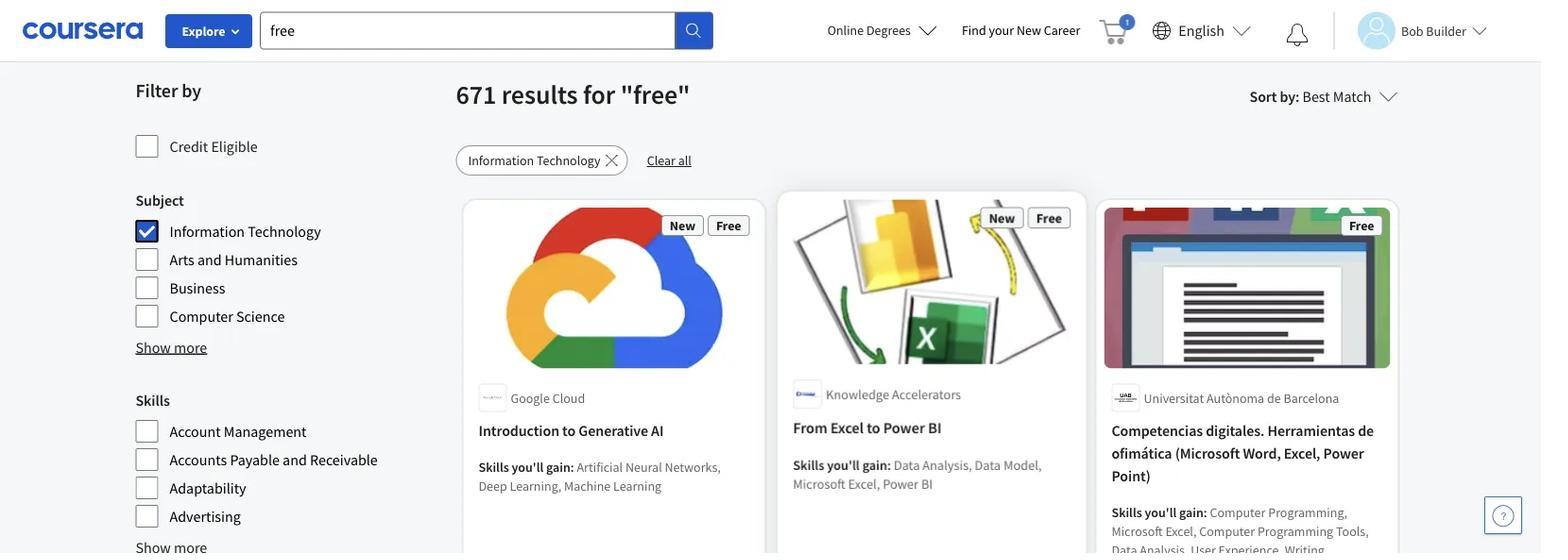 Task type: describe. For each thing, give the bounding box(es) containing it.
shopping cart: 1 item image
[[1099, 14, 1135, 44]]

user
[[1191, 542, 1216, 554]]

introduction to generative ai
[[479, 422, 664, 441]]

filter
[[136, 79, 178, 103]]

free for introduction to generative ai
[[716, 217, 741, 234]]

show more button
[[136, 336, 207, 359]]

0 horizontal spatial to
[[562, 422, 576, 441]]

humanities
[[225, 250, 298, 269]]

competencias
[[1112, 422, 1203, 441]]

computer for programming,
[[1210, 504, 1266, 521]]

computer programming, microsoft excel, computer programming tools, data analysis, user experience, writin
[[1112, 504, 1377, 554]]

coursera image
[[23, 15, 143, 46]]

microsoft inside data analysis, data model, microsoft excel, power bi
[[794, 477, 846, 494]]

machine
[[564, 478, 611, 495]]

model,
[[1002, 458, 1040, 475]]

google cloud
[[511, 390, 585, 407]]

and inside the subject group
[[197, 250, 222, 269]]

find
[[962, 22, 986, 39]]

data analysis, data model, microsoft excel, power bi
[[794, 458, 1040, 494]]

de inside competencias digitales. herramientas de ofimática (microsoft word, excel, power point)
[[1358, 422, 1374, 441]]

universitat
[[1144, 390, 1204, 407]]

results
[[502, 78, 578, 111]]

degrees
[[867, 22, 911, 39]]

671 results for "free"
[[456, 78, 690, 111]]

deep
[[479, 478, 507, 495]]

artificial
[[577, 459, 623, 476]]

technology inside the subject group
[[248, 222, 321, 241]]

google
[[511, 390, 550, 407]]

by for sort
[[1280, 87, 1296, 106]]

networks,
[[665, 459, 721, 476]]

from excel to power bi
[[794, 420, 941, 439]]

universitat autònoma de barcelona
[[1144, 390, 1339, 407]]

gain for to
[[546, 459, 571, 476]]

english
[[1179, 21, 1225, 40]]

information technology inside button
[[468, 152, 601, 169]]

subject
[[136, 191, 184, 210]]

science
[[236, 307, 285, 326]]

sort
[[1250, 87, 1277, 106]]

introduction to generative ai link
[[479, 420, 750, 443]]

payable
[[230, 451, 280, 470]]

2 horizontal spatial new
[[1017, 22, 1041, 39]]

explore button
[[165, 14, 252, 48]]

skills for introduction to generative ai
[[479, 459, 509, 476]]

account management
[[170, 422, 307, 441]]

clear all button
[[636, 146, 703, 176]]

cloud
[[553, 390, 585, 407]]

online degrees button
[[812, 9, 953, 51]]

accounts
[[170, 451, 227, 470]]

2 horizontal spatial free
[[1349, 217, 1375, 234]]

learning
[[613, 478, 662, 495]]

all
[[678, 152, 692, 169]]

from
[[794, 420, 828, 439]]

show
[[136, 338, 171, 357]]

and inside skills group
[[283, 451, 307, 470]]

advertising
[[170, 507, 241, 526]]

accelerators
[[892, 388, 960, 405]]

business
[[170, 279, 225, 298]]

credit
[[170, 137, 208, 156]]

online degrees
[[827, 22, 911, 39]]

information technology button
[[456, 146, 628, 176]]

tools,
[[1336, 523, 1369, 540]]

builder
[[1426, 22, 1466, 39]]

: for competencias digitales. herramientas de ofimática (microsoft word, excel, power point)
[[1204, 504, 1207, 521]]

power inside data analysis, data model, microsoft excel, power bi
[[883, 477, 918, 494]]

accounts payable and receivable
[[170, 451, 378, 470]]

filter by
[[136, 79, 201, 103]]

technology inside button
[[537, 152, 601, 169]]

introduction
[[479, 422, 559, 441]]

learning,
[[510, 478, 561, 495]]

neural
[[626, 459, 662, 476]]

bi inside from excel to power bi link
[[928, 420, 941, 439]]

power inside competencias digitales. herramientas de ofimática (microsoft word, excel, power point)
[[1324, 445, 1364, 463]]

skills group
[[136, 389, 445, 529]]

for
[[583, 78, 615, 111]]

artificial neural networks, deep learning, machine learning
[[479, 459, 721, 495]]

point)
[[1112, 467, 1151, 486]]

explore
[[182, 23, 225, 40]]

credit eligible
[[170, 137, 258, 156]]

best
[[1303, 87, 1330, 106]]

computer science
[[170, 307, 285, 326]]

excel, inside data analysis, data model, microsoft excel, power bi
[[849, 477, 880, 494]]

(microsoft
[[1175, 445, 1240, 463]]

ofimática
[[1112, 445, 1172, 463]]

eligible
[[211, 137, 258, 156]]

clear all
[[647, 152, 692, 169]]

generative
[[579, 422, 648, 441]]

you'll for from excel to power bi
[[828, 458, 860, 475]]

data inside computer programming, microsoft excel, computer programming tools, data analysis, user experience, writin
[[1112, 542, 1137, 554]]

career
[[1044, 22, 1080, 39]]

1 horizontal spatial data
[[974, 458, 999, 475]]

from excel to power bi link
[[794, 418, 1069, 441]]

0 vertical spatial power
[[883, 420, 925, 439]]

english button
[[1145, 0, 1259, 61]]



Task type: locate. For each thing, give the bounding box(es) containing it.
programming
[[1258, 523, 1334, 540]]

information technology down results
[[468, 152, 601, 169]]

data down point)
[[1112, 542, 1137, 554]]

online
[[827, 22, 864, 39]]

: up user
[[1204, 504, 1207, 521]]

show notifications image
[[1286, 24, 1309, 46]]

0 horizontal spatial analysis,
[[922, 458, 971, 475]]

1 vertical spatial power
[[1324, 445, 1364, 463]]

analysis, left user
[[1140, 542, 1188, 554]]

programming,
[[1268, 504, 1348, 521]]

find your new career
[[962, 22, 1080, 39]]

information technology inside the subject group
[[170, 222, 321, 241]]

skills you'll gain :
[[794, 458, 894, 475], [479, 459, 577, 476], [1112, 504, 1210, 521]]

skills you'll gain : down point)
[[1112, 504, 1210, 521]]

bi down from excel to power bi link
[[921, 477, 932, 494]]

you'll for introduction to generative ai
[[512, 459, 544, 476]]

power down the herramientas
[[1324, 445, 1364, 463]]

0 horizontal spatial information
[[170, 222, 245, 241]]

: for from excel to power bi
[[887, 458, 891, 475]]

competencias digitales. herramientas de ofimática (microsoft word, excel, power point) link
[[1112, 420, 1383, 488]]

ai
[[651, 422, 664, 441]]

knowledge
[[827, 388, 889, 405]]

0 vertical spatial information
[[468, 152, 534, 169]]

gain up user
[[1179, 504, 1204, 521]]

1 horizontal spatial by
[[1280, 87, 1296, 106]]

show more
[[136, 338, 207, 357]]

microsoft down point)
[[1112, 523, 1163, 540]]

by right "filter"
[[182, 79, 201, 103]]

by
[[182, 79, 201, 103], [1280, 87, 1296, 106]]

1 horizontal spatial microsoft
[[1112, 523, 1163, 540]]

digitales.
[[1206, 422, 1265, 441]]

you'll down point)
[[1145, 504, 1177, 521]]

What do you want to learn? text field
[[260, 12, 676, 50]]

excel, inside competencias digitales. herramientas de ofimática (microsoft word, excel, power point)
[[1284, 445, 1321, 463]]

analysis,
[[922, 458, 971, 475], [1140, 542, 1188, 554]]

2 horizontal spatial excel,
[[1284, 445, 1321, 463]]

herramientas
[[1268, 422, 1355, 441]]

skills up deep
[[479, 459, 509, 476]]

free
[[1035, 213, 1060, 231], [716, 217, 741, 234], [1349, 217, 1375, 234]]

0 vertical spatial analysis,
[[922, 458, 971, 475]]

0 vertical spatial microsoft
[[794, 477, 846, 494]]

receivable
[[310, 451, 378, 470]]

data down from excel to power bi link
[[894, 458, 919, 475]]

information inside button
[[468, 152, 534, 169]]

gain for digitales.
[[1179, 504, 1204, 521]]

1 vertical spatial bi
[[921, 477, 932, 494]]

0 vertical spatial excel,
[[1284, 445, 1321, 463]]

0 horizontal spatial by
[[182, 79, 201, 103]]

by for filter
[[182, 79, 201, 103]]

0 horizontal spatial excel,
[[849, 477, 880, 494]]

information
[[468, 152, 534, 169], [170, 222, 245, 241]]

power down knowledge accelerators
[[883, 420, 925, 439]]

0 vertical spatial and
[[197, 250, 222, 269]]

power down from excel to power bi link
[[883, 477, 918, 494]]

1 vertical spatial and
[[283, 451, 307, 470]]

match
[[1333, 87, 1372, 106]]

1 horizontal spatial to
[[867, 420, 880, 439]]

1 horizontal spatial analysis,
[[1140, 542, 1188, 554]]

and right payable
[[283, 451, 307, 470]]

excel, down the from excel to power bi
[[849, 477, 880, 494]]

technology down 671 results for "free"
[[537, 152, 601, 169]]

1 vertical spatial information technology
[[170, 222, 321, 241]]

skills you'll gain : for competencias digitales. herramientas de ofimática (microsoft word, excel, power point)
[[1112, 504, 1210, 521]]

new for introduction to generative ai
[[670, 217, 695, 234]]

bob
[[1401, 22, 1424, 39]]

excel, inside computer programming, microsoft excel, computer programming tools, data analysis, user experience, writin
[[1166, 523, 1197, 540]]

1 vertical spatial computer
[[1210, 504, 1266, 521]]

bob builder button
[[1333, 12, 1487, 50]]

experience,
[[1219, 542, 1282, 554]]

2 vertical spatial computer
[[1199, 523, 1255, 540]]

0 horizontal spatial de
[[1267, 390, 1281, 407]]

1 horizontal spatial new
[[988, 213, 1014, 231]]

1 horizontal spatial technology
[[537, 152, 601, 169]]

skills down point)
[[1112, 504, 1142, 521]]

0 horizontal spatial skills you'll gain :
[[479, 459, 577, 476]]

: up machine
[[571, 459, 574, 476]]

skills you'll gain : for introduction to generative ai
[[479, 459, 577, 476]]

by right sort
[[1280, 87, 1296, 106]]

0 horizontal spatial data
[[894, 458, 919, 475]]

power
[[883, 420, 925, 439], [1324, 445, 1364, 463], [883, 477, 918, 494]]

bob builder
[[1401, 22, 1466, 39]]

skills down the 'from' at right
[[794, 458, 825, 475]]

information down 671
[[468, 152, 534, 169]]

and
[[197, 250, 222, 269], [283, 451, 307, 470]]

2 horizontal spatial data
[[1112, 542, 1137, 554]]

1 horizontal spatial you'll
[[828, 458, 860, 475]]

1 horizontal spatial and
[[283, 451, 307, 470]]

None search field
[[260, 12, 713, 50]]

0 horizontal spatial free
[[716, 217, 741, 234]]

data left model,
[[974, 458, 999, 475]]

to
[[867, 420, 880, 439], [562, 422, 576, 441]]

technology up humanities
[[248, 222, 321, 241]]

2 horizontal spatial gain
[[1179, 504, 1204, 521]]

2 vertical spatial power
[[883, 477, 918, 494]]

bi inside data analysis, data model, microsoft excel, power bi
[[921, 477, 932, 494]]

information up arts
[[170, 222, 245, 241]]

gain
[[863, 458, 887, 475], [546, 459, 571, 476], [1179, 504, 1204, 521]]

adaptability
[[170, 479, 246, 498]]

excel,
[[1284, 445, 1321, 463], [849, 477, 880, 494], [1166, 523, 1197, 540]]

information technology up arts and humanities
[[170, 222, 321, 241]]

skills you'll gain : for from excel to power bi
[[794, 458, 894, 475]]

skills inside group
[[136, 391, 170, 410]]

arts
[[170, 250, 194, 269]]

"free"
[[621, 78, 690, 111]]

1 vertical spatial information
[[170, 222, 245, 241]]

1 horizontal spatial de
[[1358, 422, 1374, 441]]

0 horizontal spatial new
[[670, 217, 695, 234]]

2 vertical spatial excel,
[[1166, 523, 1197, 540]]

gain up learning,
[[546, 459, 571, 476]]

2 horizontal spatial skills you'll gain :
[[1112, 504, 1210, 521]]

0 horizontal spatial information technology
[[170, 222, 321, 241]]

2 horizontal spatial you'll
[[1145, 504, 1177, 521]]

1 vertical spatial technology
[[248, 222, 321, 241]]

free for from excel to power bi
[[1035, 213, 1060, 231]]

subject group
[[136, 189, 445, 329]]

to down cloud
[[562, 422, 576, 441]]

information inside the subject group
[[170, 222, 245, 241]]

find your new career link
[[953, 19, 1090, 43]]

you'll for competencias digitales. herramientas de ofimática (microsoft word, excel, power point)
[[1145, 504, 1177, 521]]

1 vertical spatial de
[[1358, 422, 1374, 441]]

help center image
[[1492, 505, 1515, 527]]

to right excel
[[867, 420, 880, 439]]

new
[[1017, 22, 1041, 39], [988, 213, 1014, 231], [670, 217, 695, 234]]

computer
[[170, 307, 233, 326], [1210, 504, 1266, 521], [1199, 523, 1255, 540]]

excel, up user
[[1166, 523, 1197, 540]]

0 vertical spatial bi
[[928, 420, 941, 439]]

skills for competencias digitales. herramientas de ofimática (microsoft word, excel, power point)
[[1112, 504, 1142, 521]]

1 vertical spatial microsoft
[[1112, 523, 1163, 540]]

0 horizontal spatial you'll
[[512, 459, 544, 476]]

computer inside the subject group
[[170, 307, 233, 326]]

de right the herramientas
[[1358, 422, 1374, 441]]

skills you'll gain : down excel
[[794, 458, 894, 475]]

1 horizontal spatial information
[[468, 152, 534, 169]]

analysis, down from excel to power bi link
[[922, 458, 971, 475]]

account
[[170, 422, 221, 441]]

analysis, inside computer programming, microsoft excel, computer programming tools, data analysis, user experience, writin
[[1140, 542, 1188, 554]]

excel, down the herramientas
[[1284, 445, 1321, 463]]

data
[[894, 458, 919, 475], [974, 458, 999, 475], [1112, 542, 1137, 554]]

0 vertical spatial computer
[[170, 307, 233, 326]]

analysis, inside data analysis, data model, microsoft excel, power bi
[[922, 458, 971, 475]]

microsoft inside computer programming, microsoft excel, computer programming tools, data analysis, user experience, writin
[[1112, 523, 1163, 540]]

0 horizontal spatial gain
[[546, 459, 571, 476]]

:
[[1296, 87, 1300, 106], [887, 458, 891, 475], [571, 459, 574, 476], [1204, 504, 1207, 521]]

sort by : best match
[[1250, 87, 1372, 106]]

autònoma
[[1207, 390, 1265, 407]]

1 horizontal spatial information technology
[[468, 152, 601, 169]]

1 horizontal spatial excel,
[[1166, 523, 1197, 540]]

gain down the from excel to power bi
[[863, 458, 887, 475]]

barcelona
[[1284, 390, 1339, 407]]

more
[[174, 338, 207, 357]]

competencias digitales. herramientas de ofimática (microsoft word, excel, power point)
[[1112, 422, 1374, 486]]

1 horizontal spatial free
[[1035, 213, 1060, 231]]

0 horizontal spatial and
[[197, 250, 222, 269]]

you'll up learning,
[[512, 459, 544, 476]]

gain for excel
[[863, 458, 887, 475]]

word,
[[1243, 445, 1281, 463]]

clear
[[647, 152, 676, 169]]

bi down accelerators
[[928, 420, 941, 439]]

de
[[1267, 390, 1281, 407], [1358, 422, 1374, 441]]

excel
[[831, 420, 864, 439]]

skills up account at left bottom
[[136, 391, 170, 410]]

your
[[989, 22, 1014, 39]]

skills for from excel to power bi
[[794, 458, 825, 475]]

671
[[456, 78, 496, 111]]

1 vertical spatial excel,
[[849, 477, 880, 494]]

0 horizontal spatial microsoft
[[794, 477, 846, 494]]

information technology
[[468, 152, 601, 169], [170, 222, 321, 241]]

: down the from excel to power bi
[[887, 458, 891, 475]]

0 horizontal spatial technology
[[248, 222, 321, 241]]

microsoft
[[794, 477, 846, 494], [1112, 523, 1163, 540]]

0 vertical spatial information technology
[[468, 152, 601, 169]]

new for from excel to power bi
[[988, 213, 1014, 231]]

microsoft down the 'from' at right
[[794, 477, 846, 494]]

and right arts
[[197, 250, 222, 269]]

de left barcelona
[[1267, 390, 1281, 407]]

you'll
[[828, 458, 860, 475], [512, 459, 544, 476], [1145, 504, 1177, 521]]

0 vertical spatial technology
[[537, 152, 601, 169]]

: for introduction to generative ai
[[571, 459, 574, 476]]

knowledge accelerators
[[827, 388, 960, 405]]

computer for science
[[170, 307, 233, 326]]

1 horizontal spatial skills you'll gain :
[[794, 458, 894, 475]]

0 vertical spatial de
[[1267, 390, 1281, 407]]

1 horizontal spatial gain
[[863, 458, 887, 475]]

management
[[224, 422, 307, 441]]

: left best on the top of the page
[[1296, 87, 1300, 106]]

skills you'll gain : up learning,
[[479, 459, 577, 476]]

arts and humanities
[[170, 250, 298, 269]]

you'll down excel
[[828, 458, 860, 475]]

1 vertical spatial analysis,
[[1140, 542, 1188, 554]]



Task type: vqa. For each thing, say whether or not it's contained in the screenshot.
the Tools,
yes



